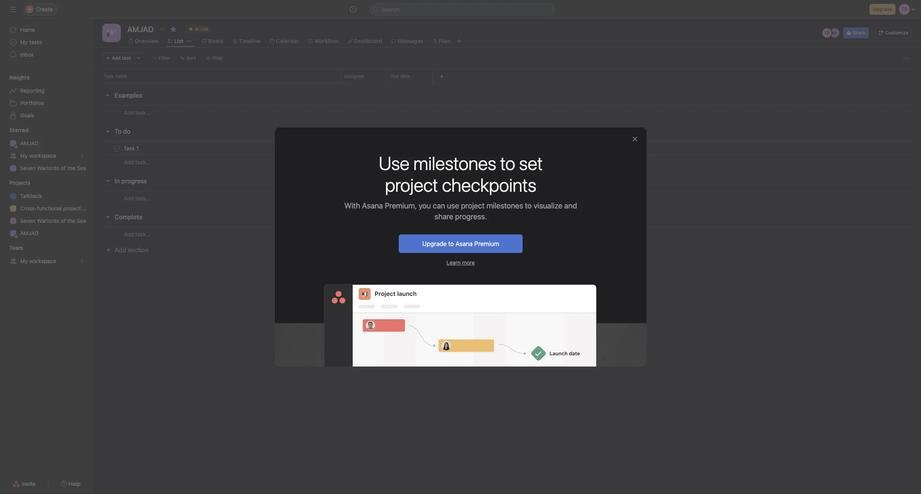 Task type: vqa. For each thing, say whether or not it's contained in the screenshot.
INVITE
yes



Task type: describe. For each thing, give the bounding box(es) containing it.
board image
[[107, 28, 116, 38]]

use milestones to set project checkpoints dialog
[[275, 127, 647, 367]]

list link
[[168, 37, 184, 45]]

ex
[[833, 30, 838, 36]]

my for inbox
[[20, 39, 28, 45]]

timeline
[[239, 38, 261, 44]]

messages link
[[392, 37, 424, 45]]

close this dialog image
[[632, 136, 638, 142]]

upgrade to asana premium button
[[399, 234, 523, 253]]

name
[[115, 73, 127, 79]]

complete
[[115, 213, 143, 220]]

section
[[128, 246, 149, 253]]

team
[[9, 244, 23, 251]]

files link
[[433, 37, 451, 45]]

my tasks link
[[5, 36, 88, 48]]

collapse task list for this section image for examples
[[105, 92, 111, 98]]

add section
[[115, 246, 149, 253]]

seven warlords of the sea link for workspace
[[5, 162, 88, 174]]

learn
[[447, 259, 461, 266]]

calendar link
[[270, 37, 299, 45]]

warlords for functional
[[37, 217, 59, 224]]

upgrade button
[[870, 4, 896, 15]]

the for functional
[[67, 217, 75, 224]]

learn more link
[[447, 259, 475, 266]]

calendar
[[276, 38, 299, 44]]

add task… button for complete
[[124, 230, 150, 238]]

workflow
[[315, 38, 339, 44]]

seven for my
[[20, 165, 35, 171]]

cross-
[[20, 205, 37, 212]]

invite
[[22, 480, 36, 487]]

to inside with asana premium, you can use project milestones to visualize and share progress.
[[525, 201, 532, 210]]

hide sidebar image
[[10, 6, 16, 12]]

starred element
[[0, 123, 93, 176]]

share
[[435, 212, 453, 221]]

goals link
[[5, 109, 88, 122]]

date
[[401, 73, 410, 79]]

add up add section button at the left of the page
[[124, 231, 134, 237]]

add inside add section button
[[115, 246, 126, 253]]

due date
[[391, 73, 410, 79]]

remove from starred image
[[170, 26, 177, 32]]

add task… button for examples
[[124, 108, 150, 117]]

my workspace for my workspace link within the teams element
[[20, 258, 56, 264]]

asana inside with asana premium, you can use project milestones to visualize and share progress.
[[362, 201, 383, 210]]

upgrade to asana premium
[[422, 240, 499, 247]]

learn more
[[447, 259, 475, 266]]

of for workspace
[[61, 165, 66, 171]]

tb
[[825, 30, 831, 36]]

add task… row for in progress
[[93, 191, 922, 205]]

add task… button inside header to do tree grid
[[124, 158, 150, 167]]

messages
[[398, 38, 424, 44]]

more
[[462, 259, 475, 266]]

projects button
[[0, 179, 30, 187]]

insights
[[9, 74, 30, 81]]

can
[[433, 201, 445, 210]]

functional
[[37, 205, 62, 212]]

goals
[[20, 112, 34, 119]]

add task
[[112, 55, 131, 61]]

home link
[[5, 24, 88, 36]]

task… for in progress
[[135, 195, 150, 201]]

add task… for examples
[[124, 109, 150, 116]]

in
[[115, 177, 120, 184]]

invite button
[[7, 477, 41, 491]]

progress
[[122, 177, 147, 184]]

do
[[123, 128, 131, 135]]

1 my workspace link from the top
[[5, 150, 88, 162]]

task name
[[104, 73, 127, 79]]

set
[[519, 152, 543, 174]]

dashboard
[[354, 38, 382, 44]]

visualize
[[534, 201, 563, 210]]

assignee
[[344, 73, 364, 79]]

timeline link
[[233, 37, 261, 45]]

add down in progress
[[124, 195, 134, 201]]

add down examples
[[124, 109, 134, 116]]

files
[[439, 38, 451, 44]]

collapse task list for this section image
[[105, 128, 111, 134]]

upgrade for upgrade
[[874, 6, 893, 12]]

my for seven warlords of the sea
[[20, 152, 28, 159]]

you
[[419, 201, 431, 210]]

my inside teams element
[[20, 258, 28, 264]]

the for workspace
[[67, 165, 75, 171]]

sea for my workspace
[[77, 165, 86, 171]]

workspace for my workspace link within the teams element
[[29, 258, 56, 264]]

premium
[[475, 240, 499, 247]]

portfolios
[[20, 100, 44, 106]]

cross-functional project plan
[[20, 205, 93, 212]]

projects
[[9, 179, 30, 186]]

to inside use milestones to set project checkpoints
[[500, 152, 515, 174]]

tasks
[[29, 39, 42, 45]]

examples button
[[115, 88, 142, 102]]

talkback link
[[5, 190, 88, 202]]

task
[[104, 73, 114, 79]]

row containing task name
[[93, 69, 922, 83]]

task
[[122, 55, 131, 61]]

with asana premium, you can use project milestones to visualize and share progress.
[[344, 201, 577, 221]]

upgrade for upgrade to asana premium
[[422, 240, 447, 247]]

to do
[[115, 128, 131, 135]]

to do button
[[115, 124, 131, 138]]

workflow link
[[309, 37, 339, 45]]

my tasks
[[20, 39, 42, 45]]

overview link
[[129, 37, 159, 45]]



Task type: locate. For each thing, give the bounding box(es) containing it.
2 task… from the top
[[135, 159, 150, 165]]

1 seven warlords of the sea from the top
[[20, 165, 86, 171]]

my workspace inside starred element
[[20, 152, 56, 159]]

of inside projects element
[[61, 217, 66, 224]]

add task…
[[124, 109, 150, 116], [124, 159, 150, 165], [124, 195, 150, 201], [124, 231, 150, 237]]

1 vertical spatial milestones
[[487, 201, 523, 210]]

2 vertical spatial my
[[20, 258, 28, 264]]

add task… for complete
[[124, 231, 150, 237]]

1 vertical spatial my
[[20, 152, 28, 159]]

1 my from the top
[[20, 39, 28, 45]]

the inside starred element
[[67, 165, 75, 171]]

seven warlords of the sea link
[[5, 162, 88, 174], [5, 215, 88, 227]]

warlords
[[37, 165, 59, 171], [37, 217, 59, 224]]

amjad link inside starred element
[[5, 137, 88, 150]]

3 collapse task list for this section image from the top
[[105, 214, 111, 220]]

the up talkback link
[[67, 165, 75, 171]]

seven warlords of the sea
[[20, 165, 86, 171], [20, 217, 86, 224]]

seven
[[20, 165, 35, 171], [20, 217, 35, 224]]

workspace inside teams element
[[29, 258, 56, 264]]

1 vertical spatial seven
[[20, 217, 35, 224]]

0 vertical spatial my workspace link
[[5, 150, 88, 162]]

2 my workspace from the top
[[20, 258, 56, 264]]

my workspace link inside teams element
[[5, 255, 88, 267]]

share
[[853, 30, 866, 36]]

3 add task… button from the top
[[124, 194, 150, 202]]

warlords down "cross-functional project plan" link
[[37, 217, 59, 224]]

1 my workspace from the top
[[20, 152, 56, 159]]

task…
[[135, 109, 150, 116], [135, 159, 150, 165], [135, 195, 150, 201], [135, 231, 150, 237]]

3 task… from the top
[[135, 195, 150, 201]]

2 seven warlords of the sea from the top
[[20, 217, 86, 224]]

add task… button up section
[[124, 230, 150, 238]]

1 vertical spatial my workspace link
[[5, 255, 88, 267]]

starred button
[[0, 126, 28, 134]]

dashboard link
[[348, 37, 382, 45]]

0 vertical spatial workspace
[[29, 152, 56, 159]]

header to do tree grid
[[93, 141, 922, 169]]

board
[[208, 38, 224, 44]]

0 vertical spatial asana
[[362, 201, 383, 210]]

add task… row for examples
[[93, 105, 922, 120]]

amjad inside starred element
[[20, 140, 39, 146]]

an illustration of the feature image
[[275, 284, 647, 367]]

task… for complete
[[135, 231, 150, 237]]

seven down cross-
[[20, 217, 35, 224]]

1 of from the top
[[61, 165, 66, 171]]

1 seven warlords of the sea link from the top
[[5, 162, 88, 174]]

task… inside header to do tree grid
[[135, 159, 150, 165]]

3 add task… row from the top
[[93, 191, 922, 205]]

use milestones to set project checkpoints
[[379, 152, 543, 196]]

premium,
[[385, 201, 417, 210]]

add task… down examples
[[124, 109, 150, 116]]

task… down progress
[[135, 195, 150, 201]]

0 vertical spatial seven warlords of the sea link
[[5, 162, 88, 174]]

0 vertical spatial amjad
[[20, 140, 39, 146]]

0 vertical spatial upgrade
[[874, 6, 893, 12]]

of down cross-functional project plan
[[61, 217, 66, 224]]

seven warlords of the sea for functional
[[20, 217, 86, 224]]

add task… row
[[93, 105, 922, 120], [93, 155, 922, 169], [93, 191, 922, 205], [93, 227, 922, 241]]

upgrade inside use milestones to set project checkpoints 'dialog'
[[422, 240, 447, 247]]

team button
[[0, 244, 23, 252]]

insights button
[[0, 74, 30, 81]]

1 horizontal spatial project
[[461, 201, 485, 210]]

the down cross-functional project plan
[[67, 217, 75, 224]]

seven inside projects element
[[20, 217, 35, 224]]

1 vertical spatial collapse task list for this section image
[[105, 178, 111, 184]]

add task… button for in progress
[[124, 194, 150, 202]]

0 vertical spatial of
[[61, 165, 66, 171]]

sea inside starred element
[[77, 165, 86, 171]]

projects element
[[0, 176, 93, 241]]

1 vertical spatial warlords
[[37, 217, 59, 224]]

Completed checkbox
[[112, 144, 122, 153]]

add task button
[[102, 53, 135, 64]]

examples
[[115, 92, 142, 99]]

1 vertical spatial amjad link
[[5, 227, 88, 239]]

amjad link down goals link
[[5, 137, 88, 150]]

seven warlords of the sea up talkback link
[[20, 165, 86, 171]]

add left task
[[112, 55, 121, 61]]

seven warlords of the sea link up talkback link
[[5, 162, 88, 174]]

and
[[565, 201, 577, 210]]

list
[[174, 38, 184, 44]]

1 add task… button from the top
[[124, 108, 150, 117]]

amjad inside projects element
[[20, 230, 39, 236]]

my workspace
[[20, 152, 56, 159], [20, 258, 56, 264]]

amjad down starred
[[20, 140, 39, 146]]

collapse task list for this section image for complete
[[105, 214, 111, 220]]

warlords for workspace
[[37, 165, 59, 171]]

my workspace link
[[5, 150, 88, 162], [5, 255, 88, 267]]

reporting link
[[5, 84, 88, 97]]

in progress
[[115, 177, 147, 184]]

add task… button down progress
[[124, 194, 150, 202]]

complete button
[[115, 210, 143, 224]]

my workspace link down starred
[[5, 150, 88, 162]]

1 add task… row from the top
[[93, 105, 922, 120]]

add down task 1 text box
[[124, 159, 134, 165]]

amjad link up teams element
[[5, 227, 88, 239]]

upgrade
[[874, 6, 893, 12], [422, 240, 447, 247]]

0 vertical spatial my workspace
[[20, 152, 56, 159]]

1 seven from the top
[[20, 165, 35, 171]]

insights element
[[0, 71, 93, 123]]

asana inside button
[[456, 240, 473, 247]]

amjad link
[[5, 137, 88, 150], [5, 227, 88, 239]]

1 vertical spatial sea
[[77, 217, 86, 224]]

add left section
[[115, 246, 126, 253]]

my left the tasks
[[20, 39, 28, 45]]

of for functional
[[61, 217, 66, 224]]

Task 1 text field
[[122, 144, 141, 152]]

plan
[[82, 205, 93, 212]]

2 warlords from the top
[[37, 217, 59, 224]]

2 seven from the top
[[20, 217, 35, 224]]

0 horizontal spatial upgrade
[[422, 240, 447, 247]]

teams element
[[0, 241, 93, 269]]

collapse task list for this section image left complete button
[[105, 214, 111, 220]]

0 vertical spatial seven
[[20, 165, 35, 171]]

2 add task… row from the top
[[93, 155, 922, 169]]

project
[[461, 201, 485, 210], [63, 205, 81, 212]]

add task… up section
[[124, 231, 150, 237]]

add task… button down examples
[[124, 108, 150, 117]]

collapse task list for this section image down task
[[105, 92, 111, 98]]

add task… for in progress
[[124, 195, 150, 201]]

1 horizontal spatial upgrade
[[874, 6, 893, 12]]

0 horizontal spatial asana
[[362, 201, 383, 210]]

1 collapse task list for this section image from the top
[[105, 92, 111, 98]]

2 seven warlords of the sea link from the top
[[5, 215, 88, 227]]

to inside button
[[448, 240, 454, 247]]

2 sea from the top
[[77, 217, 86, 224]]

share button
[[844, 28, 870, 38]]

of
[[61, 165, 66, 171], [61, 217, 66, 224]]

0 vertical spatial seven warlords of the sea
[[20, 165, 86, 171]]

my workspace down the team
[[20, 258, 56, 264]]

seven warlords of the sea for workspace
[[20, 165, 86, 171]]

0 vertical spatial my
[[20, 39, 28, 45]]

inbox link
[[5, 48, 88, 61]]

completed image
[[112, 144, 122, 153]]

in progress button
[[115, 174, 147, 188]]

2 amjad from the top
[[20, 230, 39, 236]]

sea inside projects element
[[77, 217, 86, 224]]

4 task… from the top
[[135, 231, 150, 237]]

2 workspace from the top
[[29, 258, 56, 264]]

2 collapse task list for this section image from the top
[[105, 178, 111, 184]]

global element
[[0, 19, 93, 65]]

my inside starred element
[[20, 152, 28, 159]]

workspace for first my workspace link from the top
[[29, 152, 56, 159]]

progress.
[[455, 212, 487, 221]]

0 horizontal spatial to
[[448, 240, 454, 247]]

inbox
[[20, 51, 34, 58]]

portfolios link
[[5, 97, 88, 109]]

of up talkback link
[[61, 165, 66, 171]]

reporting
[[20, 87, 45, 94]]

seven warlords of the sea inside starred element
[[20, 165, 86, 171]]

0 vertical spatial to
[[500, 152, 515, 174]]

due
[[391, 73, 399, 79]]

2 my from the top
[[20, 152, 28, 159]]

my workspace link down the team
[[5, 255, 88, 267]]

1 amjad link from the top
[[5, 137, 88, 150]]

2 amjad link from the top
[[5, 227, 88, 239]]

task… down examples
[[135, 109, 150, 116]]

1 vertical spatial workspace
[[29, 258, 56, 264]]

seven for cross-
[[20, 217, 35, 224]]

seven warlords of the sea link down functional
[[5, 215, 88, 227]]

warlords inside starred element
[[37, 165, 59, 171]]

1 vertical spatial the
[[67, 217, 75, 224]]

sea for cross-functional project plan
[[77, 217, 86, 224]]

3 my from the top
[[20, 258, 28, 264]]

project up progress.
[[461, 201, 485, 210]]

0 vertical spatial amjad link
[[5, 137, 88, 150]]

to left visualize at the top of the page
[[525, 201, 532, 210]]

my
[[20, 39, 28, 45], [20, 152, 28, 159], [20, 258, 28, 264]]

seven up projects
[[20, 165, 35, 171]]

amjad up the team
[[20, 230, 39, 236]]

asana up learn more link
[[456, 240, 473, 247]]

sea
[[77, 165, 86, 171], [77, 217, 86, 224]]

1 horizontal spatial asana
[[456, 240, 473, 247]]

collapse task list for this section image left in at the left
[[105, 178, 111, 184]]

add
[[112, 55, 121, 61], [124, 109, 134, 116], [124, 159, 134, 165], [124, 195, 134, 201], [124, 231, 134, 237], [115, 246, 126, 253]]

add task… down task 1 text box
[[124, 159, 150, 165]]

to up learn
[[448, 240, 454, 247]]

use
[[447, 201, 459, 210]]

1 vertical spatial to
[[525, 201, 532, 210]]

0 vertical spatial sea
[[77, 165, 86, 171]]

my down the team
[[20, 258, 28, 264]]

0 vertical spatial collapse task list for this section image
[[105, 92, 111, 98]]

starred
[[9, 127, 28, 133]]

1 amjad from the top
[[20, 140, 39, 146]]

to
[[115, 128, 122, 135]]

milestones inside use milestones to set project checkpoints
[[414, 152, 497, 174]]

milestones inside with asana premium, you can use project milestones to visualize and share progress.
[[487, 201, 523, 210]]

my workspace down starred
[[20, 152, 56, 159]]

the inside projects element
[[67, 217, 75, 224]]

1 vertical spatial upgrade
[[422, 240, 447, 247]]

0 vertical spatial warlords
[[37, 165, 59, 171]]

add inside add task button
[[112, 55, 121, 61]]

warlords up talkback link
[[37, 165, 59, 171]]

warlords inside projects element
[[37, 217, 59, 224]]

collapse task list for this section image
[[105, 92, 111, 98], [105, 178, 111, 184], [105, 214, 111, 220]]

board link
[[202, 37, 224, 45]]

seven warlords of the sea link for functional
[[5, 215, 88, 227]]

0 vertical spatial the
[[67, 165, 75, 171]]

task… down task 1 text box
[[135, 159, 150, 165]]

milestones
[[414, 152, 497, 174], [487, 201, 523, 210]]

talkback
[[20, 193, 42, 199]]

seven inside starred element
[[20, 165, 35, 171]]

use
[[379, 152, 410, 174]]

1 vertical spatial my workspace
[[20, 258, 56, 264]]

1 vertical spatial asana
[[456, 240, 473, 247]]

2 the from the top
[[67, 217, 75, 224]]

my workspace for first my workspace link from the top
[[20, 152, 56, 159]]

1 horizontal spatial to
[[500, 152, 515, 174]]

the
[[67, 165, 75, 171], [67, 217, 75, 224]]

1 warlords from the top
[[37, 165, 59, 171]]

4 add task… row from the top
[[93, 227, 922, 241]]

asana
[[362, 201, 383, 210], [456, 240, 473, 247]]

add task… row for complete
[[93, 227, 922, 241]]

task… up section
[[135, 231, 150, 237]]

workspace
[[29, 152, 56, 159], [29, 258, 56, 264]]

add inside header to do tree grid
[[124, 159, 134, 165]]

1 the from the top
[[67, 165, 75, 171]]

my inside global element
[[20, 39, 28, 45]]

2 horizontal spatial to
[[525, 201, 532, 210]]

project checkpoints
[[385, 174, 537, 196]]

add task… inside header to do tree grid
[[124, 159, 150, 165]]

cross-functional project plan link
[[5, 202, 93, 215]]

add task… down progress
[[124, 195, 150, 201]]

4 add task… button from the top
[[124, 230, 150, 238]]

1 vertical spatial of
[[61, 217, 66, 224]]

2 add task… button from the top
[[124, 158, 150, 167]]

with
[[344, 201, 360, 210]]

1 add task… from the top
[[124, 109, 150, 116]]

add task… button down task 1 text box
[[124, 158, 150, 167]]

2 add task… from the top
[[124, 159, 150, 165]]

1 vertical spatial seven warlords of the sea link
[[5, 215, 88, 227]]

to
[[500, 152, 515, 174], [525, 201, 532, 210], [448, 240, 454, 247]]

my workspace inside teams element
[[20, 258, 56, 264]]

1 task… from the top
[[135, 109, 150, 116]]

project inside with asana premium, you can use project milestones to visualize and share progress.
[[461, 201, 485, 210]]

0 vertical spatial milestones
[[414, 152, 497, 174]]

home
[[20, 26, 35, 33]]

1 vertical spatial seven warlords of the sea
[[20, 217, 86, 224]]

row
[[93, 69, 922, 83], [102, 83, 912, 84], [93, 141, 922, 155]]

task 1 cell
[[93, 141, 341, 155]]

workspace inside starred element
[[29, 152, 56, 159]]

2 of from the top
[[61, 217, 66, 224]]

1 sea from the top
[[77, 165, 86, 171]]

3 add task… from the top
[[124, 195, 150, 201]]

task… for examples
[[135, 109, 150, 116]]

collapse task list for this section image for in progress
[[105, 178, 111, 184]]

4 add task… from the top
[[124, 231, 150, 237]]

asana right with
[[362, 201, 383, 210]]

project left plan
[[63, 205, 81, 212]]

1 vertical spatial amjad
[[20, 230, 39, 236]]

seven warlords of the sea down cross-functional project plan
[[20, 217, 86, 224]]

of inside starred element
[[61, 165, 66, 171]]

overview
[[135, 38, 159, 44]]

2 vertical spatial to
[[448, 240, 454, 247]]

2 vertical spatial collapse task list for this section image
[[105, 214, 111, 220]]

1 workspace from the top
[[29, 152, 56, 159]]

to left 'set' in the top right of the page
[[500, 152, 515, 174]]

2 my workspace link from the top
[[5, 255, 88, 267]]

None text field
[[126, 22, 156, 36]]

my down starred
[[20, 152, 28, 159]]

add section button
[[102, 243, 152, 257]]

seven warlords of the sea inside projects element
[[20, 217, 86, 224]]

0 horizontal spatial project
[[63, 205, 81, 212]]



